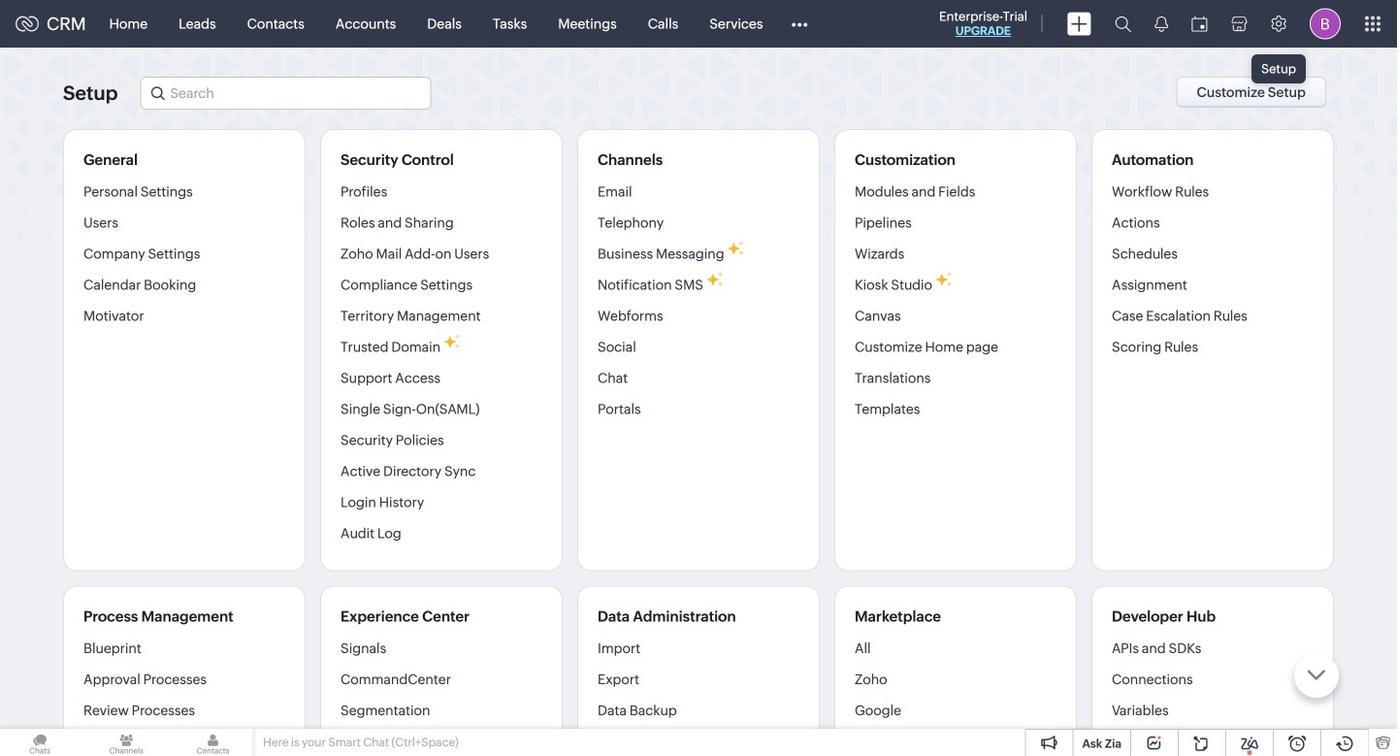 Task type: describe. For each thing, give the bounding box(es) containing it.
search element
[[1104, 0, 1144, 48]]

chats image
[[0, 729, 80, 756]]

create menu element
[[1056, 0, 1104, 47]]

channels image
[[87, 729, 166, 756]]

logo image
[[16, 16, 39, 32]]

calendar image
[[1192, 16, 1209, 32]]

create menu image
[[1068, 12, 1092, 35]]



Task type: locate. For each thing, give the bounding box(es) containing it.
Other Modules field
[[779, 8, 821, 39]]

Search text field
[[141, 78, 430, 109]]

None field
[[140, 77, 431, 110]]

search image
[[1115, 16, 1132, 32]]

profile element
[[1299, 0, 1353, 47]]

signals element
[[1144, 0, 1181, 48]]

profile image
[[1311, 8, 1342, 39]]

signals image
[[1155, 16, 1169, 32]]

contacts image
[[173, 729, 253, 756]]



Task type: vqa. For each thing, say whether or not it's contained in the screenshot.
size image
no



